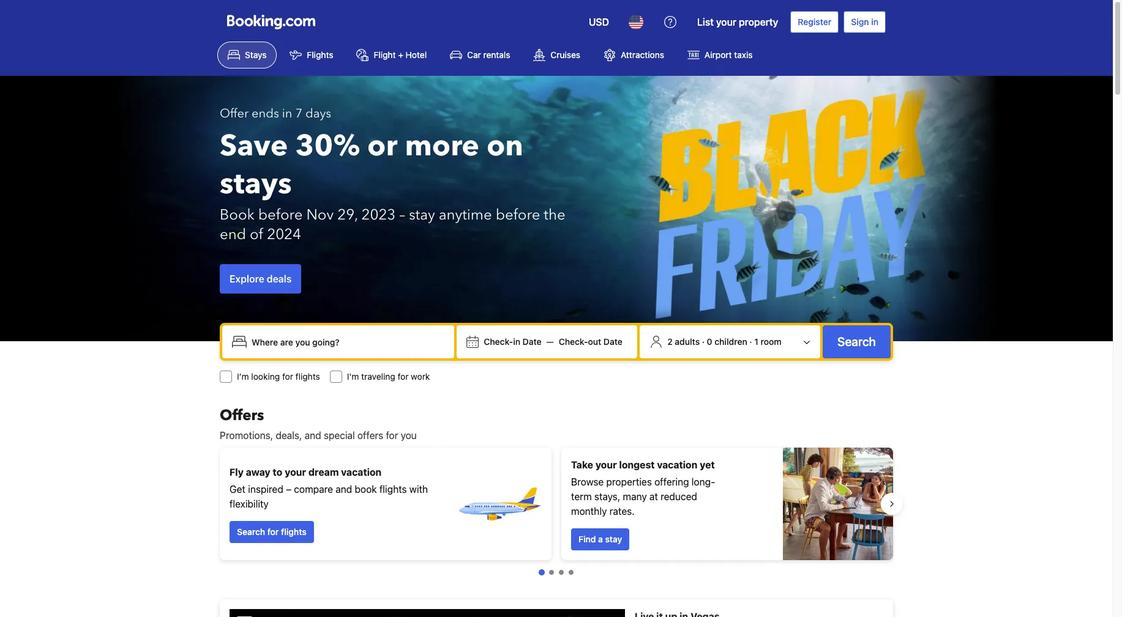 Task type: describe. For each thing, give the bounding box(es) containing it.
and inside the offers promotions, deals, and special offers for you
[[305, 430, 321, 441]]

monthly
[[571, 506, 607, 517]]

usd button
[[582, 7, 617, 37]]

flexibility
[[230, 499, 269, 510]]

flights inside fly away to your dream vacation get inspired – compare and book flights with flexibility
[[379, 484, 407, 495]]

fly away to your dream vacation image
[[456, 462, 542, 547]]

many
[[623, 492, 647, 503]]

30%
[[295, 126, 360, 167]]

properties
[[606, 477, 652, 488]]

in inside offer ends in 7 days save 30% or more on stays book before nov 29, 2023 – stay anytime before the end of 2024
[[282, 105, 292, 122]]

stay inside offer ends in 7 days save 30% or more on stays book before nov 29, 2023 – stay anytime before the end of 2024
[[409, 205, 435, 225]]

—
[[547, 337, 554, 347]]

browse
[[571, 477, 604, 488]]

flight + hotel
[[374, 50, 427, 60]]

room
[[761, 337, 782, 347]]

your for longest
[[596, 460, 617, 471]]

stays
[[220, 164, 292, 204]]

rentals
[[483, 50, 510, 60]]

find
[[579, 534, 596, 545]]

inspired
[[248, 484, 283, 495]]

yet
[[700, 460, 715, 471]]

car rentals
[[467, 50, 510, 60]]

cruises link
[[523, 42, 591, 69]]

with
[[409, 484, 428, 495]]

cruises
[[551, 50, 580, 60]]

search for search
[[838, 335, 876, 349]]

in for sign in
[[871, 17, 879, 27]]

explore deals link
[[220, 264, 301, 294]]

1 · from the left
[[702, 337, 705, 347]]

stays
[[245, 50, 267, 60]]

you
[[401, 430, 417, 441]]

register link
[[791, 11, 839, 33]]

2 adults · 0 children · 1 room
[[667, 337, 782, 347]]

1 before from the left
[[258, 205, 303, 225]]

for left work
[[398, 372, 409, 382]]

i'm
[[347, 372, 359, 382]]

usd
[[589, 17, 609, 28]]

search for search for flights
[[237, 527, 265, 538]]

vacation inside take your longest vacation yet browse properties offering long- term stays, many at reduced monthly rates.
[[657, 460, 698, 471]]

offering
[[655, 477, 689, 488]]

term
[[571, 492, 592, 503]]

of
[[250, 225, 263, 245]]

find a stay link
[[571, 529, 630, 551]]

attractions link
[[593, 42, 675, 69]]

flights
[[307, 50, 333, 60]]

end
[[220, 225, 246, 245]]

to
[[273, 467, 282, 478]]

sign in
[[851, 17, 879, 27]]

your for property
[[716, 17, 737, 28]]

book
[[220, 205, 255, 225]]

offers main content
[[210, 406, 903, 618]]

a
[[598, 534, 603, 545]]

attractions
[[621, 50, 664, 60]]

stays,
[[594, 492, 620, 503]]

explore
[[230, 274, 264, 285]]

2 before from the left
[[496, 205, 540, 225]]

property
[[739, 17, 778, 28]]

on
[[487, 126, 523, 167]]

– inside offer ends in 7 days save 30% or more on stays book before nov 29, 2023 – stay anytime before the end of 2024
[[399, 205, 405, 225]]

adults
[[675, 337, 700, 347]]

29,
[[337, 205, 358, 225]]

taxis
[[734, 50, 753, 60]]

days
[[305, 105, 331, 122]]

ends
[[252, 105, 279, 122]]

stay inside region
[[605, 534, 622, 545]]

the
[[544, 205, 566, 225]]

out
[[588, 337, 601, 347]]

children
[[715, 337, 747, 347]]

2 adults · 0 children · 1 room button
[[645, 331, 816, 354]]

i'm traveling for work
[[347, 372, 430, 382]]

save
[[220, 126, 288, 167]]

find a stay
[[579, 534, 622, 545]]

take your longest vacation yet browse properties offering long- term stays, many at reduced monthly rates.
[[571, 460, 715, 517]]

car
[[467, 50, 481, 60]]

2 check- from the left
[[559, 337, 588, 347]]

airport
[[705, 50, 732, 60]]

airport taxis
[[705, 50, 753, 60]]

search button
[[823, 326, 891, 359]]

reduced
[[661, 492, 697, 503]]



Task type: locate. For each thing, give the bounding box(es) containing it.
1 horizontal spatial search
[[838, 335, 876, 349]]

stay right a
[[605, 534, 622, 545]]

search for flights
[[237, 527, 307, 538]]

offer
[[220, 105, 249, 122]]

· left 1
[[750, 337, 752, 347]]

book
[[355, 484, 377, 495]]

1 date from the left
[[523, 337, 542, 347]]

list your property link
[[690, 7, 786, 37]]

1 vertical spatial search
[[237, 527, 265, 538]]

2 · from the left
[[750, 337, 752, 347]]

2023
[[362, 205, 396, 225]]

list your property
[[697, 17, 778, 28]]

and
[[305, 430, 321, 441], [336, 484, 352, 495]]

register
[[798, 17, 832, 27]]

Where are you going? field
[[247, 331, 450, 353]]

0 horizontal spatial date
[[523, 337, 542, 347]]

0 vertical spatial flights
[[296, 372, 320, 382]]

in
[[871, 17, 879, 27], [282, 105, 292, 122], [513, 337, 520, 347]]

for down flexibility
[[267, 527, 279, 538]]

stay right the "2023"
[[409, 205, 435, 225]]

for left you
[[386, 430, 398, 441]]

– inside fly away to your dream vacation get inspired – compare and book flights with flexibility
[[286, 484, 291, 495]]

1
[[754, 337, 759, 347]]

vacation up offering
[[657, 460, 698, 471]]

get
[[230, 484, 245, 495]]

nov
[[306, 205, 334, 225]]

0 horizontal spatial check-
[[484, 337, 513, 347]]

1 horizontal spatial check-
[[559, 337, 588, 347]]

sign in link
[[844, 11, 886, 33]]

and inside fly away to your dream vacation get inspired – compare and book flights with flexibility
[[336, 484, 352, 495]]

booking.com image
[[227, 15, 315, 29]]

sign
[[851, 17, 869, 27]]

flights right the looking
[[296, 372, 320, 382]]

0 vertical spatial –
[[399, 205, 405, 225]]

·
[[702, 337, 705, 347], [750, 337, 752, 347]]

compare
[[294, 484, 333, 495]]

and left book
[[336, 484, 352, 495]]

0 vertical spatial in
[[871, 17, 879, 27]]

and right deals,
[[305, 430, 321, 441]]

flights
[[296, 372, 320, 382], [379, 484, 407, 495], [281, 527, 307, 538]]

1 horizontal spatial –
[[399, 205, 405, 225]]

your right list
[[716, 17, 737, 28]]

i'm
[[237, 372, 249, 382]]

flight
[[374, 50, 396, 60]]

region
[[210, 443, 903, 566]]

deals,
[[276, 430, 302, 441]]

1 vertical spatial flights
[[379, 484, 407, 495]]

2 horizontal spatial in
[[871, 17, 879, 27]]

stay
[[409, 205, 435, 225], [605, 534, 622, 545]]

stays link
[[217, 42, 277, 69]]

longest
[[619, 460, 655, 471]]

flights left with
[[379, 484, 407, 495]]

0 horizontal spatial search
[[237, 527, 265, 538]]

1 vertical spatial in
[[282, 105, 292, 122]]

0 horizontal spatial in
[[282, 105, 292, 122]]

take
[[571, 460, 593, 471]]

for right the looking
[[282, 372, 293, 382]]

fly
[[230, 467, 244, 478]]

0 vertical spatial stay
[[409, 205, 435, 225]]

2
[[667, 337, 673, 347]]

check-in date — check-out date
[[484, 337, 623, 347]]

check- right —
[[559, 337, 588, 347]]

i'm looking for flights
[[237, 372, 320, 382]]

search
[[838, 335, 876, 349], [237, 527, 265, 538]]

– right the "2023"
[[399, 205, 405, 225]]

check- left —
[[484, 337, 513, 347]]

in left 7
[[282, 105, 292, 122]]

dream
[[308, 467, 339, 478]]

in right sign
[[871, 17, 879, 27]]

hotel
[[406, 50, 427, 60]]

check-in date button
[[479, 331, 547, 353]]

1 horizontal spatial stay
[[605, 534, 622, 545]]

search for flights link
[[230, 522, 314, 544]]

more
[[405, 126, 479, 167]]

offers
[[220, 406, 264, 426]]

vacation up book
[[341, 467, 382, 478]]

1 horizontal spatial ·
[[750, 337, 752, 347]]

before down stays
[[258, 205, 303, 225]]

or
[[367, 126, 398, 167]]

offers promotions, deals, and special offers for you
[[220, 406, 417, 441]]

anytime
[[439, 205, 492, 225]]

rates.
[[610, 506, 635, 517]]

deals
[[267, 274, 292, 285]]

2 vertical spatial flights
[[281, 527, 307, 538]]

2 vertical spatial in
[[513, 337, 520, 347]]

0 horizontal spatial your
[[285, 467, 306, 478]]

promotions,
[[220, 430, 273, 441]]

1 vertical spatial –
[[286, 484, 291, 495]]

· left 0
[[702, 337, 705, 347]]

in left —
[[513, 337, 520, 347]]

long-
[[692, 477, 715, 488]]

offers
[[357, 430, 383, 441]]

traveling
[[361, 372, 395, 382]]

0 horizontal spatial and
[[305, 430, 321, 441]]

1 horizontal spatial and
[[336, 484, 352, 495]]

date left —
[[523, 337, 542, 347]]

check-out date button
[[554, 331, 627, 353]]

for inside the offers promotions, deals, and special offers for you
[[386, 430, 398, 441]]

flight + hotel link
[[346, 42, 437, 69]]

0 vertical spatial search
[[838, 335, 876, 349]]

fly away to your dream vacation get inspired – compare and book flights with flexibility
[[230, 467, 428, 510]]

0 horizontal spatial ·
[[702, 337, 705, 347]]

0 horizontal spatial vacation
[[341, 467, 382, 478]]

1 vertical spatial stay
[[605, 534, 622, 545]]

region containing take your longest vacation yet
[[210, 443, 903, 566]]

your right take
[[596, 460, 617, 471]]

date
[[523, 337, 542, 347], [604, 337, 623, 347]]

2 date from the left
[[604, 337, 623, 347]]

1 horizontal spatial date
[[604, 337, 623, 347]]

2 horizontal spatial your
[[716, 17, 737, 28]]

1 horizontal spatial vacation
[[657, 460, 698, 471]]

progress bar inside offers main content
[[539, 570, 574, 576]]

0 vertical spatial and
[[305, 430, 321, 441]]

date right the out at bottom
[[604, 337, 623, 347]]

in inside sign in link
[[871, 17, 879, 27]]

list
[[697, 17, 714, 28]]

before left 'the'
[[496, 205, 540, 225]]

flights down "compare"
[[281, 527, 307, 538]]

+
[[398, 50, 403, 60]]

search inside region
[[237, 527, 265, 538]]

0 horizontal spatial stay
[[409, 205, 435, 225]]

1 check- from the left
[[484, 337, 513, 347]]

looking
[[251, 372, 280, 382]]

airport taxis link
[[677, 42, 763, 69]]

1 horizontal spatial your
[[596, 460, 617, 471]]

special
[[324, 430, 355, 441]]

car rentals link
[[440, 42, 521, 69]]

1 horizontal spatial before
[[496, 205, 540, 225]]

2024
[[267, 225, 301, 245]]

at
[[650, 492, 658, 503]]

progress bar
[[539, 570, 574, 576]]

7
[[295, 105, 302, 122]]

– right inspired at the left
[[286, 484, 291, 495]]

vacation inside fly away to your dream vacation get inspired – compare and book flights with flexibility
[[341, 467, 382, 478]]

your inside take your longest vacation yet browse properties offering long- term stays, many at reduced monthly rates.
[[596, 460, 617, 471]]

0 horizontal spatial –
[[286, 484, 291, 495]]

explore deals
[[230, 274, 292, 285]]

1 vertical spatial and
[[336, 484, 352, 495]]

1 horizontal spatial in
[[513, 337, 520, 347]]

0 horizontal spatial before
[[258, 205, 303, 225]]

for
[[282, 372, 293, 382], [398, 372, 409, 382], [386, 430, 398, 441], [267, 527, 279, 538]]

search inside button
[[838, 335, 876, 349]]

flights link
[[279, 42, 344, 69]]

in for check-in date — check-out date
[[513, 337, 520, 347]]

your inside fly away to your dream vacation get inspired – compare and book flights with flexibility
[[285, 467, 306, 478]]

offer ends in 7 days save 30% or more on stays book before nov 29, 2023 – stay anytime before the end of 2024
[[220, 105, 566, 245]]

–
[[399, 205, 405, 225], [286, 484, 291, 495]]

take your longest vacation yet image
[[783, 448, 893, 561]]

your right the to
[[285, 467, 306, 478]]



Task type: vqa. For each thing, say whether or not it's contained in the screenshot.
Offer ends in 7 days Save 30% or more on stays Book before Nov 29, 2023 – stay anytime before the end of 2024 at top
yes



